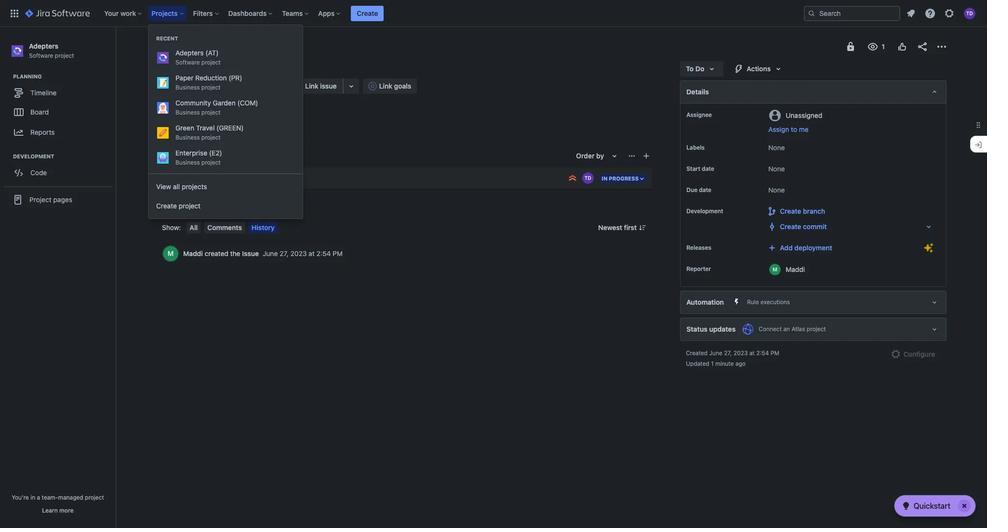 Task type: vqa. For each thing, say whether or not it's contained in the screenshot.
Enhance asset loading performance
no



Task type: describe. For each thing, give the bounding box(es) containing it.
start date
[[687, 165, 714, 173]]

(pr)
[[229, 74, 242, 82]]

start
[[687, 165, 700, 173]]

help image
[[925, 7, 936, 19]]

learn more
[[42, 508, 74, 515]]

no restrictions image
[[845, 41, 857, 53]]

managed
[[58, 495, 83, 502]]

project inside the adepters software project
[[55, 52, 74, 59]]

you're
[[12, 495, 29, 502]]

0 vertical spatial june
[[263, 250, 278, 258]]

0 vertical spatial 27,
[[280, 250, 289, 258]]

unassigned
[[786, 111, 822, 119]]

actions button
[[728, 61, 790, 77]]

adepters for software
[[29, 42, 58, 50]]

learn more button
[[42, 508, 74, 515]]

goals
[[394, 82, 411, 90]]

a for child
[[240, 82, 244, 90]]

development image
[[1, 151, 13, 163]]

maddi for maddi
[[786, 265, 805, 274]]

add for add a child issue
[[225, 82, 238, 90]]

automation
[[687, 298, 724, 307]]

adepters link
[[199, 41, 239, 53]]

issue inside link issue button
[[320, 82, 337, 90]]

create branch link
[[765, 204, 924, 219]]

issues
[[180, 152, 201, 160]]

development
[[687, 208, 723, 215]]

atlas
[[792, 326, 805, 333]]

quickstart
[[914, 502, 951, 511]]

project pages
[[29, 196, 72, 204]]

branch
[[803, 207, 825, 215]]

your work
[[104, 9, 136, 17]]

0 horizontal spatial pm
[[333, 250, 343, 258]]

community
[[175, 99, 211, 107]]

project pages link
[[4, 190, 112, 210]]

connect
[[759, 326, 782, 333]]

green
[[175, 124, 194, 132]]

1 none from the top
[[768, 144, 785, 152]]

do
[[695, 65, 704, 73]]

to do
[[686, 65, 704, 73]]

newest first button
[[593, 222, 652, 234]]

create for create branch
[[780, 207, 801, 215]]

your
[[104, 9, 119, 17]]

your work button
[[101, 6, 146, 21]]

link web pages and more image
[[345, 81, 357, 92]]

an
[[784, 326, 790, 333]]

dashboards button
[[225, 6, 276, 21]]

add deployment button
[[765, 241, 937, 256]]

(com)
[[237, 99, 258, 107]]

rule
[[747, 299, 759, 306]]

business for community
[[175, 109, 200, 116]]

add a child issue button
[[209, 79, 285, 94]]

0 vertical spatial 2:54
[[316, 250, 331, 258]]

attach
[[178, 82, 199, 90]]

project inside community garden  (com) business project
[[201, 109, 221, 116]]

timeline
[[30, 89, 57, 97]]

link for link goals
[[379, 82, 392, 90]]

child
[[162, 152, 179, 160]]

status
[[687, 325, 708, 334]]

(at)
[[205, 49, 219, 57]]

comments button
[[204, 222, 245, 234]]

add for add deployment
[[780, 244, 793, 252]]

adepters software project
[[29, 42, 74, 59]]

labels pin to top. only you can see pinned fields. image
[[707, 144, 714, 152]]

all
[[190, 224, 198, 232]]

appswitcher icon image
[[9, 7, 20, 19]]

software inside the adepters software project
[[29, 52, 53, 59]]

project inside adepters (at) software project
[[201, 59, 221, 66]]

create for create
[[357, 9, 378, 17]]

add a description...
[[162, 117, 222, 125]]

child
[[245, 82, 261, 90]]

view all projects link
[[148, 177, 303, 197]]

project
[[29, 196, 51, 204]]

work
[[120, 9, 136, 17]]

code
[[30, 169, 47, 177]]

reports link
[[5, 122, 111, 143]]

2023 inside created june 27, 2023 at 2:54 pm updated 1 minute ago
[[734, 350, 748, 357]]

0 horizontal spatial a
[[37, 495, 40, 502]]

link goals button
[[363, 79, 417, 94]]

development
[[13, 153, 54, 160]]

by
[[596, 152, 604, 160]]

create button
[[351, 6, 384, 21]]

notifications image
[[905, 7, 917, 19]]

order by button
[[570, 148, 626, 164]]

project inside the status updates element
[[807, 326, 826, 333]]

sidebar navigation image
[[105, 39, 126, 58]]

created
[[686, 350, 708, 357]]

team-
[[42, 495, 58, 502]]

project inside button
[[179, 202, 201, 210]]

(e2)
[[209, 149, 222, 157]]

you're in a team-managed project
[[12, 495, 104, 502]]

board link
[[5, 103, 111, 122]]

due
[[687, 187, 698, 194]]

link for link issue
[[305, 82, 318, 90]]

newest first image
[[639, 224, 647, 232]]

link goals image
[[367, 81, 378, 92]]

actions image
[[936, 41, 948, 53]]

vote options: no one has voted for this issue yet. image
[[897, 41, 908, 53]]

community garden  (com) business project
[[175, 99, 258, 116]]

a for description...
[[176, 117, 180, 125]]

labels
[[687, 144, 705, 151]]

adepters image
[[199, 43, 207, 51]]

create child image
[[643, 152, 650, 160]]

2:54 inside created june 27, 2023 at 2:54 pm updated 1 minute ago
[[756, 350, 769, 357]]

project right managed
[[85, 495, 104, 502]]

newest first
[[598, 224, 637, 232]]

create for create project
[[156, 202, 177, 210]]

travel
[[196, 124, 215, 132]]

dashboards
[[228, 9, 267, 17]]

created june 27, 2023 at 2:54 pm updated 1 minute ago
[[686, 350, 779, 368]]

me
[[799, 125, 809, 134]]

details element
[[680, 81, 947, 104]]

view all projects
[[156, 183, 207, 191]]

issue actions image
[[628, 152, 636, 160]]

filters
[[193, 9, 213, 17]]

more
[[59, 508, 74, 515]]

adepters for (at)
[[175, 49, 204, 57]]

activity
[[162, 210, 186, 218]]

assignee: tariq douglas image
[[582, 173, 594, 184]]

link issue
[[305, 82, 337, 90]]

27, inside created june 27, 2023 at 2:54 pm updated 1 minute ago
[[724, 350, 732, 357]]

none for start date
[[768, 165, 785, 173]]

enterprise
[[175, 149, 207, 157]]

projects
[[182, 183, 207, 191]]

filters button
[[190, 6, 223, 21]]

details
[[687, 88, 709, 96]]



Task type: locate. For each thing, give the bounding box(es) containing it.
1 horizontal spatial at
[[750, 350, 755, 357]]

1
[[711, 361, 714, 368]]

1 horizontal spatial software
[[175, 59, 200, 66]]

updates
[[709, 325, 736, 334]]

status updates
[[687, 325, 736, 334]]

4 business from the top
[[175, 159, 200, 166]]

project right atlas
[[807, 326, 826, 333]]

maddi created the issue june 27, 2023 at 2:54 pm
[[183, 250, 343, 258]]

due date
[[687, 187, 712, 194]]

paper reduction (pr) business project
[[175, 74, 242, 91]]

link inside link goals 'button'
[[379, 82, 392, 90]]

1 horizontal spatial 27,
[[724, 350, 732, 357]]

planning group
[[5, 73, 115, 146]]

automation element
[[680, 291, 947, 314]]

date
[[702, 165, 714, 173], [699, 187, 712, 194]]

description
[[162, 104, 199, 112]]

create up create commit
[[780, 207, 801, 215]]

recent
[[156, 35, 178, 41]]

link left link web pages and more icon on the top left of page
[[305, 82, 318, 90]]

projects down "recent"
[[162, 42, 187, 51]]

3 none from the top
[[768, 186, 785, 194]]

1 issue from the left
[[263, 82, 279, 90]]

june right issue
[[263, 250, 278, 258]]

0 vertical spatial none
[[768, 144, 785, 152]]

project down reduction
[[201, 84, 221, 91]]

1 horizontal spatial add
[[225, 82, 238, 90]]

1 horizontal spatial maddi
[[786, 265, 805, 274]]

0 horizontal spatial add
[[162, 117, 174, 125]]

a down the description
[[176, 117, 180, 125]]

0 vertical spatial date
[[702, 165, 714, 173]]

business down green at the top of the page
[[175, 134, 200, 141]]

1 vertical spatial add
[[162, 117, 174, 125]]

projects for the 'projects' popup button
[[151, 9, 178, 17]]

2 vertical spatial a
[[37, 495, 40, 502]]

add inside dropdown button
[[780, 244, 793, 252]]

0 horizontal spatial adepters
[[29, 42, 58, 50]]

date right start
[[702, 165, 714, 173]]

business for paper
[[175, 84, 200, 91]]

attach button
[[162, 79, 205, 94]]

none
[[768, 144, 785, 152], [768, 165, 785, 173], [768, 186, 785, 194]]

banner containing your work
[[0, 0, 987, 27]]

check image
[[900, 501, 912, 512]]

at inside created june 27, 2023 at 2:54 pm updated 1 minute ago
[[750, 350, 755, 357]]

june inside created june 27, 2023 at 2:54 pm updated 1 minute ago
[[709, 350, 723, 357]]

issue right child
[[263, 82, 279, 90]]

0 vertical spatial add
[[225, 82, 238, 90]]

none for due date
[[768, 186, 785, 194]]

3 business from the top
[[175, 134, 200, 141]]

view
[[156, 183, 171, 191]]

adepters inside adepters (at) software project
[[175, 49, 204, 57]]

0 vertical spatial maddi
[[183, 250, 203, 258]]

1 vertical spatial 2023
[[734, 350, 748, 357]]

Search field
[[804, 6, 900, 21]]

software inside adepters (at) software project
[[175, 59, 200, 66]]

garden
[[213, 99, 236, 107]]

business inside community garden  (com) business project
[[175, 109, 200, 116]]

27, up minute
[[724, 350, 732, 357]]

project up description...
[[201, 109, 221, 116]]

the
[[230, 250, 240, 258]]

board
[[30, 108, 49, 116]]

project
[[55, 52, 74, 59], [201, 59, 221, 66], [201, 84, 221, 91], [201, 109, 221, 116], [201, 134, 221, 141], [201, 159, 221, 166], [179, 202, 201, 210], [807, 326, 826, 333], [85, 495, 104, 502]]

issue inside add a child issue button
[[263, 82, 279, 90]]

your profile and settings image
[[964, 7, 976, 19]]

status updates element
[[680, 318, 947, 341]]

projects link
[[162, 41, 187, 53]]

projects for projects "link"
[[162, 42, 187, 51]]

apps
[[318, 9, 335, 17]]

add a child issue
[[225, 82, 279, 90]]

0 vertical spatial projects
[[151, 9, 178, 17]]

business inside enterprise (e2) business project
[[175, 159, 200, 166]]

newest
[[598, 224, 622, 232]]

menu bar containing all
[[185, 222, 280, 234]]

projects inside popup button
[[151, 9, 178, 17]]

issue left link web pages and more icon on the top left of page
[[320, 82, 337, 90]]

2 vertical spatial none
[[768, 186, 785, 194]]

software up planning
[[29, 52, 53, 59]]

1 horizontal spatial 2:54
[[756, 350, 769, 357]]

add inside button
[[225, 82, 238, 90]]

a
[[240, 82, 244, 90], [176, 117, 180, 125], [37, 495, 40, 502]]

adepters inside the adepters software project
[[29, 42, 58, 50]]

search image
[[808, 9, 816, 17]]

share image
[[917, 41, 928, 53]]

open create commit dropdown image
[[923, 221, 935, 233]]

2 link from the left
[[379, 82, 392, 90]]

maddi down add deployment
[[786, 265, 805, 274]]

link issue button
[[289, 79, 343, 94]]

business inside green travel (green) business project
[[175, 134, 200, 141]]

add for add a description...
[[162, 117, 174, 125]]

deployment
[[795, 244, 832, 252]]

2 horizontal spatial adepters
[[211, 42, 239, 51]]

a inside button
[[240, 82, 244, 90]]

1 vertical spatial pm
[[771, 350, 779, 357]]

code link
[[5, 164, 111, 183]]

1 vertical spatial a
[[176, 117, 180, 125]]

settings image
[[944, 7, 955, 19]]

menu bar
[[185, 222, 280, 234]]

history button
[[249, 222, 278, 234]]

green travel (green) business project
[[175, 124, 244, 141]]

paper
[[175, 74, 194, 82]]

1 vertical spatial maddi
[[786, 265, 805, 274]]

child issues
[[162, 152, 201, 160]]

0 horizontal spatial at
[[309, 250, 315, 258]]

2023 right issue
[[290, 250, 307, 258]]

a left child
[[240, 82, 244, 90]]

create project
[[156, 202, 201, 210]]

order
[[576, 152, 595, 160]]

project inside paper reduction (pr) business project
[[201, 84, 221, 91]]

1 horizontal spatial a
[[176, 117, 180, 125]]

project up timeline link
[[55, 52, 74, 59]]

create project button
[[148, 197, 303, 216]]

order by
[[576, 152, 604, 160]]

1 vertical spatial 2:54
[[756, 350, 769, 357]]

pages
[[53, 196, 72, 204]]

june up 1
[[709, 350, 723, 357]]

business down paper
[[175, 84, 200, 91]]

0 horizontal spatial 2:54
[[316, 250, 331, 258]]

enterprise (e2) business project
[[175, 149, 222, 166]]

project down (at)
[[201, 59, 221, 66]]

0 vertical spatial at
[[309, 250, 315, 258]]

27,
[[280, 250, 289, 258], [724, 350, 732, 357]]

in
[[30, 495, 35, 502]]

1 horizontal spatial adepters
[[175, 49, 204, 57]]

a right in
[[37, 495, 40, 502]]

projects button
[[149, 6, 187, 21]]

create inside the primary element
[[357, 9, 378, 17]]

create right apps dropdown button
[[357, 9, 378, 17]]

description...
[[182, 117, 222, 125]]

projects up "recent"
[[151, 9, 178, 17]]

all button
[[187, 222, 201, 234]]

link goals
[[379, 82, 411, 90]]

0 vertical spatial pm
[[333, 250, 343, 258]]

priority: highest image
[[568, 174, 578, 183]]

history
[[252, 224, 275, 232]]

business for green
[[175, 134, 200, 141]]

2023 up ago
[[734, 350, 748, 357]]

apps button
[[315, 6, 344, 21]]

link inside link issue button
[[305, 82, 318, 90]]

2 vertical spatial add
[[780, 244, 793, 252]]

1 vertical spatial june
[[709, 350, 723, 357]]

1 vertical spatial 27,
[[724, 350, 732, 357]]

project inside enterprise (e2) business project
[[201, 159, 221, 166]]

assign
[[768, 125, 789, 134]]

created
[[205, 250, 228, 258]]

business up add a description...
[[175, 109, 200, 116]]

2 issue from the left
[[320, 82, 337, 90]]

software up paper
[[175, 59, 200, 66]]

2023
[[290, 250, 307, 258], [734, 350, 748, 357]]

project inside green travel (green) business project
[[201, 134, 221, 141]]

planning image
[[1, 71, 13, 83]]

assign to me button
[[768, 125, 937, 134]]

link right link goals icon
[[379, 82, 392, 90]]

june
[[263, 250, 278, 258], [709, 350, 723, 357]]

adepters up test
[[175, 49, 204, 57]]

teams button
[[279, 6, 312, 21]]

connect an atlas project
[[759, 326, 826, 333]]

1 horizontal spatial june
[[709, 350, 723, 357]]

0 horizontal spatial 27,
[[280, 250, 289, 258]]

date for due date
[[699, 187, 712, 194]]

assignee
[[687, 111, 712, 119]]

add left green at the top of the page
[[162, 117, 174, 125]]

1 vertical spatial projects
[[162, 42, 187, 51]]

2 none from the top
[[768, 165, 785, 173]]

business down enterprise
[[175, 159, 200, 166]]

planning
[[13, 73, 42, 80]]

learn
[[42, 508, 58, 515]]

jira software image
[[25, 7, 90, 19], [25, 7, 90, 19]]

1 vertical spatial at
[[750, 350, 755, 357]]

issue
[[242, 250, 259, 258]]

maddi
[[183, 250, 203, 258], [786, 265, 805, 274]]

date right due in the right of the page
[[699, 187, 712, 194]]

maddi for maddi created the issue june 27, 2023 at 2:54 pm
[[183, 250, 203, 258]]

1 horizontal spatial issue
[[320, 82, 337, 90]]

2 horizontal spatial a
[[240, 82, 244, 90]]

1 vertical spatial none
[[768, 165, 785, 173]]

create down create branch
[[780, 223, 801, 231]]

banner
[[0, 0, 987, 27]]

actions
[[747, 65, 771, 73]]

pm inside created june 27, 2023 at 2:54 pm updated 1 minute ago
[[771, 350, 779, 357]]

27, right issue
[[280, 250, 289, 258]]

1 link from the left
[[305, 82, 318, 90]]

0 horizontal spatial link
[[305, 82, 318, 90]]

maddi left created
[[183, 250, 203, 258]]

assign to me
[[768, 125, 809, 134]]

to
[[686, 65, 694, 73]]

to do button
[[680, 61, 724, 77]]

0 horizontal spatial maddi
[[183, 250, 203, 258]]

add left deployment
[[780, 244, 793, 252]]

create commit button
[[765, 219, 937, 235]]

quickstart button
[[895, 496, 976, 517]]

adepters right adepters image
[[211, 42, 239, 51]]

0 horizontal spatial 2023
[[290, 250, 307, 258]]

project down projects
[[179, 202, 201, 210]]

reduction
[[195, 74, 227, 82]]

create for create commit
[[780, 223, 801, 231]]

0 horizontal spatial june
[[263, 250, 278, 258]]

2 business from the top
[[175, 109, 200, 116]]

project down '(e2)' at the left top
[[201, 159, 221, 166]]

link
[[305, 82, 318, 90], [379, 82, 392, 90]]

0 horizontal spatial software
[[29, 52, 53, 59]]

date for start date
[[702, 165, 714, 173]]

1 horizontal spatial pm
[[771, 350, 779, 357]]

business inside paper reduction (pr) business project
[[175, 84, 200, 91]]

test
[[179, 59, 200, 73]]

development group
[[5, 153, 115, 186]]

ago
[[736, 361, 746, 368]]

executions
[[761, 299, 790, 306]]

0 horizontal spatial issue
[[263, 82, 279, 90]]

add up garden
[[225, 82, 238, 90]]

0 vertical spatial a
[[240, 82, 244, 90]]

1 horizontal spatial 2023
[[734, 350, 748, 357]]

project down travel
[[201, 134, 221, 141]]

dismiss quickstart image
[[957, 499, 972, 514]]

primary element
[[6, 0, 804, 27]]

create inside dropdown button
[[780, 223, 801, 231]]

create down view at the top of page
[[156, 202, 177, 210]]

add deployment
[[780, 244, 832, 252]]

2 horizontal spatial add
[[780, 244, 793, 252]]

first
[[624, 224, 637, 232]]

reports
[[30, 128, 55, 136]]

1 vertical spatial date
[[699, 187, 712, 194]]

1 business from the top
[[175, 84, 200, 91]]

1 horizontal spatial link
[[379, 82, 392, 90]]

adepters up planning
[[29, 42, 58, 50]]

0 vertical spatial 2023
[[290, 250, 307, 258]]



